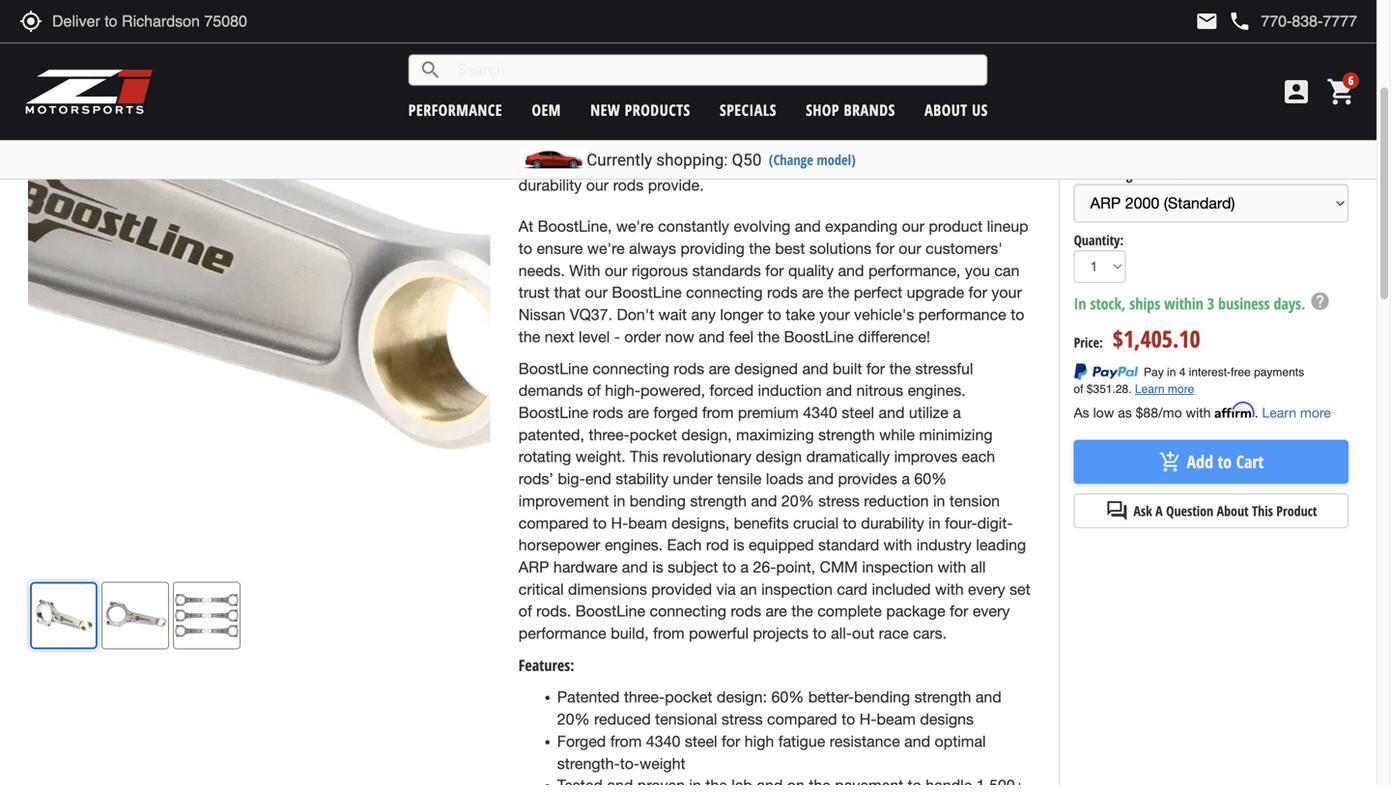 Task type: locate. For each thing, give the bounding box(es) containing it.
you inside please review the product description if you are unsure about any of the options below.
[[1299, 120, 1320, 135]]

0 horizontal spatial durability
[[519, 176, 582, 194]]

engines.
[[908, 382, 966, 400], [605, 536, 663, 554]]

1500+
[[793, 66, 837, 84]]

1 vertical spatial pocket
[[630, 426, 677, 444]]

0 horizontal spatial is
[[581, 66, 592, 84]]

for
[[813, 44, 832, 62], [829, 88, 848, 106], [876, 240, 895, 258], [766, 262, 784, 280], [969, 284, 988, 302], [867, 360, 885, 378], [950, 603, 969, 621], [722, 733, 741, 751]]

as low as $88 /mo with affirm . learn more
[[1074, 402, 1332, 421]]

0 vertical spatial stress
[[819, 492, 860, 510]]

0 vertical spatial durability
[[519, 176, 582, 194]]

1 vertical spatial about
[[925, 100, 968, 120]]

strength inside patented three-pocket design: 60% better-bending strength and 20% reduced tensional stress compared to h-beam designs forged from 4340 steel for high fatigue resistance and optimal strength-to-weight
[[915, 689, 972, 707]]

durability up at
[[519, 176, 582, 194]]

dramatically
[[807, 448, 890, 466]]

0 vertical spatial rotating
[[519, 154, 571, 172]]

to inside patented three-pocket design: 60% better-bending strength and 20% reduced tensional stress compared to h-beam designs forged from 4340 steel for high fatigue resistance and optimal strength-to-weight
[[842, 711, 856, 729]]

durability
[[519, 176, 582, 194], [861, 514, 925, 532]]

for up 1500+
[[813, 44, 832, 62]]

1 vertical spatial nissan
[[519, 306, 566, 324]]

boostline's all-new connecting rod lineup for the popular nissan vq37 platform is here and ready to withstand 1500+ horsepower! our patented 3-pocket design was specifically engineered for demanding power-adder applications, making boostline's connecting rods the first purpose-built rods of their kind. say goodbye to power limitations with the stock rotating assembly, and experience the improved performance and durability our rods provide.
[[519, 44, 1023, 194]]

engineered
[[748, 88, 825, 106]]

three- up weight.
[[589, 426, 630, 444]]

1 vertical spatial three-
[[624, 689, 665, 707]]

this up the stability
[[630, 448, 659, 466]]

steel down tensional
[[685, 733, 718, 751]]

0 horizontal spatial lineup
[[767, 44, 809, 62]]

0 horizontal spatial 4340
[[646, 733, 681, 751]]

1 horizontal spatial h-
[[860, 711, 877, 729]]

1 horizontal spatial lineup
[[987, 218, 1029, 236]]

1 horizontal spatial stress
[[819, 492, 860, 510]]

forced
[[710, 382, 754, 400]]

about
[[1133, 64, 1160, 80], [925, 100, 968, 120], [1217, 502, 1249, 521]]

rod inside the boostline connecting rods are designed and built for the stressful demands of high-powered, forced induction and nitrous engines. boostline rods are forged from premium 4340 steel and utilize a patented, three-pocket design, maximizing strength while minimizing rotating weight. this revolutionary design dramatically improves each rods' big-end stability under tensile loads and provides a 60% improvement in bending strength and 20% stress reduction in tension compared to h-beam designs, benefits crucial to durability in four-digit- horsepower engines. each rod is equipped standard with industry leading arp hardware and is subject to a 26-point, cmm inspection with all critical dimensions provided via an inspection card included with every set of rods. boostline connecting rods are the complete package for every performance build, from powerful projects to all-out race cars.
[[706, 536, 729, 554]]

1 horizontal spatial about
[[1133, 64, 1160, 80]]

0 horizontal spatial stress
[[722, 711, 763, 729]]

1 horizontal spatial product
[[1176, 120, 1220, 135]]

2 horizontal spatial strength
[[915, 689, 972, 707]]

1 horizontal spatial strength
[[819, 426, 875, 444]]

1 vertical spatial we're
[[588, 240, 625, 258]]

ready
[[661, 66, 699, 84]]

0 horizontal spatial engines.
[[605, 536, 663, 554]]

pocket down forged
[[630, 426, 677, 444]]

engines. left each
[[605, 536, 663, 554]]

1 vertical spatial any
[[691, 306, 716, 324]]

bending down the stability
[[630, 492, 686, 510]]

all- down complete
[[831, 625, 852, 643]]

strength up the designs
[[915, 689, 972, 707]]

inspection
[[862, 559, 934, 576], [762, 581, 833, 599]]

bending
[[630, 492, 686, 510], [854, 689, 911, 707]]

3-
[[519, 88, 533, 106]]

to up standard
[[843, 514, 857, 532]]

0 vertical spatial pocket
[[533, 88, 581, 106]]

you right if
[[1299, 120, 1320, 135]]

1 horizontal spatial your
[[992, 284, 1022, 302]]

1 horizontal spatial 20%
[[782, 492, 814, 510]]

0 horizontal spatial compared
[[519, 514, 589, 532]]

2 vertical spatial a
[[741, 559, 749, 576]]

nissan inside boostline's all-new connecting rod lineup for the popular nissan vq37 platform is here and ready to withstand 1500+ horsepower! our patented 3-pocket design was specifically engineered for demanding power-adder applications, making boostline's connecting rods the first purpose-built rods of their kind. say goodbye to power limitations with the stock rotating assembly, and experience the improved performance and durability our rods provide.
[[919, 44, 966, 62]]

1 horizontal spatial is
[[653, 559, 664, 576]]

performance inside boostline's all-new connecting rod lineup for the popular nissan vq37 platform is here and ready to withstand 1500+ horsepower! our patented 3-pocket design was specifically engineered for demanding power-adder applications, making boostline's connecting rods the first purpose-built rods of their kind. say goodbye to power limitations with the stock rotating assembly, and experience the improved performance and durability our rods provide.
[[854, 154, 942, 172]]

60% down improves
[[915, 470, 947, 488]]

product up customers'
[[929, 218, 983, 236]]

fatigue
[[779, 733, 826, 751]]

1 horizontal spatial new
[[626, 44, 655, 62]]

all- inside the boostline connecting rods are designed and built for the stressful demands of high-powered, forced induction and nitrous engines. boostline rods are forged from premium 4340 steel and utilize a patented, three-pocket design, maximizing strength while minimizing rotating weight. this revolutionary design dramatically improves each rods' big-end stability under tensile loads and provides a 60% improvement in bending strength and 20% stress reduction in tension compared to h-beam designs, benefits crucial to durability in four-digit- horsepower engines. each rod is equipped standard with industry leading arp hardware and is subject to a 26-point, cmm inspection with all critical dimensions provided via an inspection card included with every set of rods. boostline connecting rods are the complete package for every performance build, from powerful projects to all-out race cars.
[[831, 625, 852, 643]]

0 horizontal spatial built
[[833, 360, 862, 378]]

question_answer
[[1106, 500, 1129, 523]]

0 horizontal spatial rod
[[706, 536, 729, 554]]

currently shopping: q50 (change model)
[[587, 150, 856, 170]]

stress up crucial
[[819, 492, 860, 510]]

2 rotating from the top
[[519, 448, 571, 466]]

1 vertical spatial strength
[[690, 492, 747, 510]]

compared up fatigue
[[767, 711, 838, 729]]

projects
[[753, 625, 809, 643]]

the left next at the left of the page
[[519, 328, 541, 346]]

1 vertical spatial is
[[734, 536, 745, 554]]

0 vertical spatial every
[[968, 581, 1006, 599]]

1 vertical spatial from
[[653, 625, 685, 643]]

steel down nitrous
[[842, 404, 875, 422]]

steel inside patented three-pocket design: 60% better-bending strength and 20% reduced tensional stress compared to h-beam designs forged from 4340 steel for high fatigue resistance and optimal strength-to-weight
[[685, 733, 718, 751]]

rotating inside the boostline connecting rods are designed and built for the stressful demands of high-powered, forced induction and nitrous engines. boostline rods are forged from premium 4340 steel and utilize a patented, three-pocket design, maximizing strength while minimizing rotating weight. this revolutionary design dramatically improves each rods' big-end stability under tensile loads and provides a 60% improvement in bending strength and 20% stress reduction in tension compared to h-beam designs, benefits crucial to durability in four-digit- horsepower engines. each rod is equipped standard with industry leading arp hardware and is subject to a 26-point, cmm inspection with all critical dimensions provided via an inspection card included with every set of rods. boostline connecting rods are the complete package for every performance build, from powerful projects to all-out race cars.
[[519, 448, 571, 466]]

from right build,
[[653, 625, 685, 643]]

0 vertical spatial 60%
[[915, 470, 947, 488]]

a up reduction
[[902, 470, 910, 488]]

rods
[[833, 110, 864, 128], [519, 132, 549, 150], [613, 176, 644, 194], [767, 284, 798, 302], [674, 360, 705, 378], [593, 404, 624, 422], [731, 603, 762, 621]]

to up the q50
[[740, 132, 753, 150]]

the down 'power' at right
[[759, 154, 781, 172]]

0 vertical spatial compared
[[519, 514, 589, 532]]

1 vertical spatial rod
[[706, 536, 729, 554]]

0 vertical spatial we're
[[616, 218, 654, 236]]

pocket up tensional
[[665, 689, 713, 707]]

shop brands link
[[806, 100, 896, 120]]

1 vertical spatial design
[[756, 448, 802, 466]]

boostline up demands
[[519, 360, 589, 378]]

0 horizontal spatial your
[[820, 306, 850, 324]]

1 horizontal spatial any
[[1152, 138, 1172, 153]]

stress down design:
[[722, 711, 763, 729]]

all- inside boostline's all-new connecting rod lineup for the popular nissan vq37 platform is here and ready to withstand 1500+ horsepower! our patented 3-pocket design was specifically engineered for demanding power-adder applications, making boostline's connecting rods the first purpose-built rods of their kind. say goodbye to power limitations with the stock rotating assembly, and experience the improved performance and durability our rods provide.
[[605, 44, 626, 62]]

point,
[[777, 559, 816, 576]]

every down set
[[973, 603, 1010, 621]]

built inside boostline's all-new connecting rod lineup for the popular nissan vq37 platform is here and ready to withstand 1500+ horsepower! our patented 3-pocket design was specifically engineered for demanding power-adder applications, making boostline's connecting rods the first purpose-built rods of their kind. say goodbye to power limitations with the stock rotating assembly, and experience the improved performance and durability our rods provide.
[[987, 110, 1017, 128]]

1 vertical spatial every
[[973, 603, 1010, 621]]

1 horizontal spatial durability
[[861, 514, 925, 532]]

$88
[[1136, 405, 1159, 421]]

0 vertical spatial steel
[[842, 404, 875, 422]]

0 vertical spatial you
[[1299, 120, 1320, 135]]

1 horizontal spatial this
[[1253, 502, 1274, 521]]

engines. down "stressful"
[[908, 382, 966, 400]]

a left 26- at the bottom
[[741, 559, 749, 576]]

0 vertical spatial new
[[626, 44, 655, 62]]

three- up the reduced
[[624, 689, 665, 707]]

nissan down trust at the left of the page
[[519, 306, 566, 324]]

an
[[740, 581, 757, 599]]

you down customers'
[[965, 262, 991, 280]]

0 horizontal spatial a
[[741, 559, 749, 576]]

strength-
[[557, 755, 620, 773]]

us
[[972, 100, 988, 120]]

0 vertical spatial is
[[581, 66, 592, 84]]

0 vertical spatial from
[[702, 404, 734, 422]]

boostline,
[[538, 218, 612, 236]]

unsure
[[1074, 138, 1112, 153]]

account_box
[[1282, 76, 1312, 107]]

add
[[1187, 450, 1214, 474]]

0 horizontal spatial any
[[691, 306, 716, 324]]

to
[[704, 66, 717, 84], [740, 132, 753, 150], [519, 240, 533, 258], [768, 306, 782, 324], [1011, 306, 1025, 324], [1218, 450, 1232, 474], [593, 514, 607, 532], [843, 514, 857, 532], [723, 559, 736, 576], [813, 625, 827, 643], [842, 711, 856, 729]]

with down reduction
[[884, 536, 913, 554]]

leading
[[976, 536, 1027, 554]]

new up here
[[626, 44, 655, 62]]

connecting up ready
[[659, 44, 736, 62]]

0 horizontal spatial nissan
[[519, 306, 566, 324]]

0 horizontal spatial you
[[965, 262, 991, 280]]

60% inside patented three-pocket design: 60% better-bending strength and 20% reduced tensional stress compared to h-beam designs forged from 4340 steel for high fatigue resistance and optimal strength-to-weight
[[772, 689, 804, 707]]

compared inside the boostline connecting rods are designed and built for the stressful demands of high-powered, forced induction and nitrous engines. boostline rods are forged from premium 4340 steel and utilize a patented, three-pocket design, maximizing strength while minimizing rotating weight. this revolutionary design dramatically improves each rods' big-end stability under tensile loads and provides a 60% improvement in bending strength and 20% stress reduction in tension compared to h-beam designs, benefits crucial to durability in four-digit- horsepower engines. each rod is equipped standard with industry leading arp hardware and is subject to a 26-point, cmm inspection with all critical dimensions provided via an inspection card included with every set of rods. boostline connecting rods are the complete package for every performance build, from powerful projects to all-out race cars.
[[519, 514, 589, 532]]

bolts:
[[1160, 165, 1190, 183]]

forged
[[654, 404, 698, 422]]

1 vertical spatial product
[[929, 218, 983, 236]]

(change
[[769, 150, 814, 169]]

tension
[[950, 492, 1000, 510]]

are down shopping_cart "link"
[[1323, 120, 1341, 135]]

h- inside the boostline connecting rods are designed and built for the stressful demands of high-powered, forced induction and nitrous engines. boostline rods are forged from premium 4340 steel and utilize a patented, three-pocket design, maximizing strength while minimizing rotating weight. this revolutionary design dramatically improves each rods' big-end stability under tensile loads and provides a 60% improvement in bending strength and 20% stress reduction in tension compared to h-beam designs, benefits crucial to durability in four-digit- horsepower engines. each rod is equipped standard with industry leading arp hardware and is subject to a 26-point, cmm inspection with all critical dimensions provided via an inspection card included with every set of rods. boostline connecting rods are the complete package for every performance build, from powerful projects to all-out race cars.
[[611, 514, 628, 532]]

design,
[[682, 426, 732, 444]]

new inside boostline's all-new connecting rod lineup for the popular nissan vq37 platform is here and ready to withstand 1500+ horsepower! our patented 3-pocket design was specifically engineered for demanding power-adder applications, making boostline's connecting rods the first purpose-built rods of their kind. say goodbye to power limitations with the stock rotating assembly, and experience the improved performance and durability our rods provide.
[[626, 44, 655, 62]]

stress inside patented three-pocket design: 60% better-bending strength and 20% reduced tensional stress compared to h-beam designs forged from 4340 steel for high fatigue resistance and optimal strength-to-weight
[[722, 711, 763, 729]]

1 vertical spatial stress
[[722, 711, 763, 729]]

20% down loads
[[782, 492, 814, 510]]

wait
[[659, 306, 687, 324]]

1 vertical spatial steel
[[685, 733, 718, 751]]

0 vertical spatial a
[[953, 404, 961, 422]]

2 vertical spatial about
[[1217, 502, 1249, 521]]

0 horizontal spatial steel
[[685, 733, 718, 751]]

0 horizontal spatial boostline's
[[519, 44, 601, 62]]

don't
[[617, 306, 655, 324]]

while
[[880, 426, 915, 444]]

lineup up 'can'
[[987, 218, 1029, 236]]

to up resistance
[[842, 711, 856, 729]]

any
[[1152, 138, 1172, 153], [691, 306, 716, 324]]

shopping_cart link
[[1322, 76, 1358, 107]]

0 horizontal spatial new
[[591, 100, 621, 120]]

lineup up 1500+
[[767, 44, 809, 62]]

0 horizontal spatial this
[[630, 448, 659, 466]]

boostline down take
[[784, 328, 854, 346]]

best
[[775, 240, 805, 258]]

a up minimizing
[[953, 404, 961, 422]]

1 horizontal spatial built
[[987, 110, 1017, 128]]

patented,
[[519, 426, 585, 444]]

design down here
[[585, 88, 631, 106]]

2 vertical spatial pocket
[[665, 689, 713, 707]]

0 vertical spatial built
[[987, 110, 1017, 128]]

rods down oem
[[519, 132, 549, 150]]

1 horizontal spatial 60%
[[915, 470, 947, 488]]

1 vertical spatial h-
[[860, 711, 877, 729]]

new up kind.
[[591, 100, 621, 120]]

0 horizontal spatial product
[[929, 218, 983, 236]]

h- inside patented three-pocket design: 60% better-bending strength and 20% reduced tensional stress compared to h-beam designs forged from 4340 steel for high fatigue resistance and optimal strength-to-weight
[[860, 711, 877, 729]]

every down all
[[968, 581, 1006, 599]]

connecting
[[1074, 165, 1133, 183]]

every
[[968, 581, 1006, 599], [973, 603, 1010, 621]]

design down maximizing
[[756, 448, 802, 466]]

lineup inside the at boostline, we're constantly evolving and expanding our product lineup to ensure we're always providing the best solutions for our customers' needs. with our rigorous standards for quality and performance, you can trust that our boostline connecting rods are the perfect upgrade for your nissan vq37. don't wait any longer to take your vehicle's performance to the next level - order now and feel the boostline difference!
[[987, 218, 1029, 236]]

0 horizontal spatial design
[[585, 88, 631, 106]]

20% inside patented three-pocket design: 60% better-bending strength and 20% reduced tensional stress compared to h-beam designs forged from 4340 steel for high fatigue resistance and optimal strength-to-weight
[[557, 711, 590, 729]]

beam inside the boostline connecting rods are designed and built for the stressful demands of high-powered, forced induction and nitrous engines. boostline rods are forged from premium 4340 steel and utilize a patented, three-pocket design, maximizing strength while minimizing rotating weight. this revolutionary design dramatically improves each rods' big-end stability under tensile loads and provides a 60% improvement in bending strength and 20% stress reduction in tension compared to h-beam designs, benefits crucial to durability in four-digit- horsepower engines. each rod is equipped standard with industry leading arp hardware and is subject to a 26-point, cmm inspection with all critical dimensions provided via an inspection card included with every set of rods. boostline connecting rods are the complete package for every performance build, from powerful projects to all-out race cars.
[[628, 514, 667, 532]]

three- inside patented three-pocket design: 60% better-bending strength and 20% reduced tensional stress compared to h-beam designs forged from 4340 steel for high fatigue resistance and optimal strength-to-weight
[[624, 689, 665, 707]]

0 vertical spatial beam
[[628, 514, 667, 532]]

rods down "an"
[[731, 603, 762, 621]]

pocket inside the boostline connecting rods are designed and built for the stressful demands of high-powered, forced induction and nitrous engines. boostline rods are forged from premium 4340 steel and utilize a patented, three-pocket design, maximizing strength while minimizing rotating weight. this revolutionary design dramatically improves each rods' big-end stability under tensile loads and provides a 60% improvement in bending strength and 20% stress reduction in tension compared to h-beam designs, benefits crucial to durability in four-digit- horsepower engines. each rod is equipped standard with industry leading arp hardware and is subject to a 26-point, cmm inspection with all critical dimensions provided via an inspection card included with every set of rods. boostline connecting rods are the complete package for every performance build, from powerful projects to all-out race cars.
[[630, 426, 677, 444]]

60% left better-
[[772, 689, 804, 707]]

product up the options
[[1176, 120, 1220, 135]]

0 horizontal spatial all-
[[605, 44, 626, 62]]

1 horizontal spatial all-
[[831, 625, 852, 643]]

phone
[[1229, 10, 1252, 33]]

their
[[571, 132, 602, 150]]

question
[[1167, 502, 1214, 521]]

always
[[629, 240, 677, 258]]

0 horizontal spatial inspection
[[762, 581, 833, 599]]

h- up resistance
[[860, 711, 877, 729]]

our
[[586, 176, 609, 194], [902, 218, 925, 236], [899, 240, 922, 258], [605, 262, 628, 280], [585, 284, 608, 302]]

in up industry
[[929, 514, 941, 532]]

1 vertical spatial lineup
[[987, 218, 1029, 236]]

with
[[569, 262, 601, 280]]

strength up dramatically
[[819, 426, 875, 444]]

1 vertical spatial 20%
[[557, 711, 590, 729]]

in stock, ships within 3 business days. help
[[1074, 291, 1331, 314]]

your right take
[[820, 306, 850, 324]]

search
[[419, 58, 442, 82]]

for left high
[[722, 733, 741, 751]]

from down the reduced
[[611, 733, 642, 751]]

2 horizontal spatial about
[[1217, 502, 1249, 521]]

0 vertical spatial product
[[1176, 120, 1220, 135]]

rotating down their
[[519, 154, 571, 172]]

1 horizontal spatial you
[[1299, 120, 1320, 135]]

1 vertical spatial built
[[833, 360, 862, 378]]

mail link
[[1196, 10, 1219, 33]]

standards
[[693, 262, 761, 280]]

1 horizontal spatial inspection
[[862, 559, 934, 576]]

dimensions
[[568, 581, 647, 599]]

for up nitrous
[[867, 360, 885, 378]]

1 vertical spatial 4340
[[646, 733, 681, 751]]

is down "benefits"
[[734, 536, 745, 554]]

is left here
[[581, 66, 592, 84]]

this left the product
[[1253, 502, 1274, 521]]

low
[[1094, 405, 1115, 421]]

any right the wait
[[691, 306, 716, 324]]

beam up each
[[628, 514, 667, 532]]

product
[[1176, 120, 1220, 135], [929, 218, 983, 236]]

1 horizontal spatial compared
[[767, 711, 838, 729]]

0 horizontal spatial 60%
[[772, 689, 804, 707]]

1 rotating from the top
[[519, 154, 571, 172]]

1 horizontal spatial boostline's
[[666, 110, 748, 128]]

1 vertical spatial compared
[[767, 711, 838, 729]]

20% up forged
[[557, 711, 590, 729]]

1 vertical spatial new
[[591, 100, 621, 120]]

for down expanding
[[876, 240, 895, 258]]

0 horizontal spatial 20%
[[557, 711, 590, 729]]

and up was
[[630, 66, 657, 84]]

rod
[[740, 44, 763, 62], [706, 536, 729, 554]]

tensional
[[655, 711, 718, 729]]

was
[[636, 88, 663, 106]]

2 vertical spatial from
[[611, 733, 642, 751]]

product inside the at boostline, we're constantly evolving and expanding our product lineup to ensure we're always providing the best solutions for our customers' needs. with our rigorous standards for quality and performance, you can trust that our boostline connecting rods are the perfect upgrade for your nissan vq37. don't wait any longer to take your vehicle's performance to the next level - order now and feel the boostline difference!
[[929, 218, 983, 236]]

$1,405.10
[[1113, 323, 1201, 355]]

0 horizontal spatial from
[[611, 733, 642, 751]]

and up induction at the right of the page
[[803, 360, 829, 378]]

stock
[[939, 132, 976, 150]]

1 horizontal spatial from
[[653, 625, 685, 643]]

beam
[[628, 514, 667, 532], [877, 711, 916, 729]]

all- up here
[[605, 44, 626, 62]]

rods up take
[[767, 284, 798, 302]]

resistance
[[830, 733, 900, 751]]

rods inside the at boostline, we're constantly evolving and expanding our product lineup to ensure we're always providing the best solutions for our customers' needs. with our rigorous standards for quality and performance, you can trust that our boostline connecting rods are the perfect upgrade for your nissan vq37. don't wait any longer to take your vehicle's performance to the next level - order now and feel the boostline difference!
[[767, 284, 798, 302]]

connecting down provided
[[650, 603, 727, 621]]

rod down designs,
[[706, 536, 729, 554]]

1 vertical spatial a
[[902, 470, 910, 488]]

26-
[[753, 559, 777, 576]]

boostline connecting rods are designed and built for the stressful demands of high-powered, forced induction and nitrous engines. boostline rods are forged from premium 4340 steel and utilize a patented, three-pocket design, maximizing strength while minimizing rotating weight. this revolutionary design dramatically improves each rods' big-end stability under tensile loads and provides a 60% improvement in bending strength and 20% stress reduction in tension compared to h-beam designs, benefits crucial to durability in four-digit- horsepower engines. each rod is equipped standard with industry leading arp hardware and is subject to a 26-point, cmm inspection with all critical dimensions provided via an inspection card included with every set of rods. boostline connecting rods are the complete package for every performance build, from powerful projects to all-out race cars.
[[519, 360, 1031, 643]]

utilize
[[909, 404, 949, 422]]

upgrade
[[907, 284, 965, 302]]

provided
[[652, 581, 712, 599]]

adder
[[982, 88, 1023, 106]]

300zx
[[1225, 64, 1251, 80]]

quality
[[789, 262, 834, 280]]

oem link
[[532, 100, 561, 120]]

performance down rods. at the left bottom of page
[[519, 625, 607, 643]]

boostline up the "patented,"
[[519, 404, 589, 422]]

cart
[[1237, 450, 1264, 474]]

my_location
[[19, 10, 43, 33]]

mail phone
[[1196, 10, 1252, 33]]

about us link
[[925, 100, 988, 120]]

to down 'can'
[[1011, 306, 1025, 324]]

learn
[[1263, 405, 1297, 421]]

perfect
[[854, 284, 903, 302]]

1 vertical spatial 60%
[[772, 689, 804, 707]]

1 vertical spatial your
[[820, 306, 850, 324]]

and up optimal on the right bottom
[[976, 689, 1002, 707]]

0 horizontal spatial strength
[[690, 492, 747, 510]]

performance
[[409, 100, 503, 120], [854, 154, 942, 172], [919, 306, 1007, 324], [519, 625, 607, 643]]

of down applications,
[[554, 132, 567, 150]]

1 vertical spatial you
[[965, 262, 991, 280]]

pocket up applications,
[[533, 88, 581, 106]]



Task type: vqa. For each thing, say whether or not it's contained in the screenshot.
the rightmost new
yes



Task type: describe. For each thing, give the bounding box(es) containing it.
about us
[[925, 100, 988, 120]]

performance inside the at boostline, we're constantly evolving and expanding our product lineup to ensure we're always providing the best solutions for our customers' needs. with our rigorous standards for quality and performance, you can trust that our boostline connecting rods are the perfect upgrade for your nissan vq37. don't wait any longer to take your vehicle's performance to the next level - order now and feel the boostline difference!
[[919, 306, 1007, 324]]

performance down search at the left
[[409, 100, 503, 120]]

reduction
[[864, 492, 929, 510]]

the up nitrous
[[890, 360, 911, 378]]

goodbye
[[674, 132, 735, 150]]

experience
[[679, 154, 755, 172]]

horsepower
[[519, 536, 601, 554]]

oem
[[532, 100, 561, 120]]

standard
[[819, 536, 880, 554]]

and left feel
[[699, 328, 725, 346]]

and up while
[[879, 404, 905, 422]]

assembly,
[[576, 154, 645, 172]]

4340 inside the boostline connecting rods are designed and built for the stressful demands of high-powered, forced induction and nitrous engines. boostline rods are forged from premium 4340 steel and utilize a patented, three-pocket design, maximizing strength while minimizing rotating weight. this revolutionary design dramatically improves each rods' big-end stability under tensile loads and provides a 60% improvement in bending strength and 20% stress reduction in tension compared to h-beam designs, benefits crucial to durability in four-digit- horsepower engines. each rod is equipped standard with industry leading arp hardware and is subject to a 26-point, cmm inspection with all critical dimensions provided via an inspection card included with every set of rods. boostline connecting rods are the complete package for every performance build, from powerful projects to all-out race cars.
[[803, 404, 838, 422]]

customers'
[[926, 240, 1003, 258]]

connecting inside the at boostline, we're constantly evolving and expanding our product lineup to ensure we're always providing the best solutions for our customers' needs. with our rigorous standards for quality and performance, you can trust that our boostline connecting rods are the perfect upgrade for your nissan vq37. don't wait any longer to take your vehicle's performance to the next level - order now and feel the boostline difference!
[[686, 284, 763, 302]]

and up "benefits"
[[751, 492, 777, 510]]

built inside the boostline connecting rods are designed and built for the stressful demands of high-powered, forced induction and nitrous engines. boostline rods are forged from premium 4340 steel and utilize a patented, three-pocket design, maximizing strength while minimizing rotating weight. this revolutionary design dramatically improves each rods' big-end stability under tensile loads and provides a 60% improvement in bending strength and 20% stress reduction in tension compared to h-beam designs, benefits crucial to durability in four-digit- horsepower engines. each rod is equipped standard with industry leading arp hardware and is subject to a 26-point, cmm inspection with all critical dimensions provided via an inspection card included with every set of rods. boostline connecting rods are the complete package for every performance build, from powerful projects to all-out race cars.
[[833, 360, 862, 378]]

of inside please review the product description if you are unsure about any of the options below.
[[1175, 138, 1186, 153]]

the down demanding
[[868, 110, 890, 128]]

are inside the at boostline, we're constantly evolving and expanding our product lineup to ensure we're always providing the best solutions for our customers' needs. with our rigorous standards for quality and performance, you can trust that our boostline connecting rods are the perfect upgrade for your nissan vq37. don't wait any longer to take your vehicle's performance to the next level - order now and feel the boostline difference!
[[802, 284, 824, 302]]

description
[[1223, 120, 1286, 135]]

are up projects
[[766, 603, 787, 621]]

nissan inside the at boostline, we're constantly evolving and expanding our product lineup to ensure we're always providing the best solutions for our customers' needs. with our rigorous standards for quality and performance, you can trust that our boostline connecting rods are the perfect upgrade for your nissan vq37. don't wait any longer to take your vehicle's performance to the next level - order now and feel the boostline difference!
[[519, 306, 566, 324]]

-
[[614, 328, 620, 346]]

0 vertical spatial strength
[[819, 426, 875, 444]]

powered,
[[641, 382, 706, 400]]

reduced
[[594, 711, 651, 729]]

end
[[586, 470, 612, 488]]

to down complete
[[813, 625, 827, 643]]

and up 'best'
[[795, 218, 821, 236]]

in
[[1074, 293, 1087, 314]]

of left high-
[[588, 382, 601, 400]]

of down critical
[[519, 603, 532, 621]]

(learn more about the ultimate 300zx giveaway)
[[1074, 64, 1302, 80]]

features:
[[519, 655, 575, 676]]

the down first
[[913, 132, 934, 150]]

evolving
[[734, 218, 791, 236]]

1 horizontal spatial a
[[902, 470, 910, 488]]

the up 1500+
[[836, 44, 858, 62]]

are up "forced"
[[709, 360, 730, 378]]

to up specifically
[[704, 66, 717, 84]]

0 vertical spatial engines.
[[908, 382, 966, 400]]

performance inside the boostline connecting rods are designed and built for the stressful demands of high-powered, forced induction and nitrous engines. boostline rods are forged from premium 4340 steel and utilize a patented, three-pocket design, maximizing strength while minimizing rotating weight. this revolutionary design dramatically improves each rods' big-end stability under tensile loads and provides a 60% improvement in bending strength and 20% stress reduction in tension compared to h-beam designs, benefits crucial to durability in four-digit- horsepower engines. each rod is equipped standard with industry leading arp hardware and is subject to a 26-point, cmm inspection with all critical dimensions provided via an inspection card included with every set of rods. boostline connecting rods are the complete package for every performance build, from powerful projects to all-out race cars.
[[519, 625, 607, 643]]

limitations
[[805, 132, 875, 150]]

for right upgrade
[[969, 284, 988, 302]]

and down the designs
[[905, 733, 931, 751]]

package
[[887, 603, 946, 621]]

rods down "currently"
[[613, 176, 644, 194]]

2 horizontal spatial from
[[702, 404, 734, 422]]

z1 motorsports logo image
[[24, 68, 154, 116]]

60% inside the boostline connecting rods are designed and built for the stressful demands of high-powered, forced induction and nitrous engines. boostline rods are forged from premium 4340 steel and utilize a patented, three-pocket design, maximizing strength while minimizing rotating weight. this revolutionary design dramatically improves each rods' big-end stability under tensile loads and provides a 60% improvement in bending strength and 20% stress reduction in tension compared to h-beam designs, benefits crucial to durability in four-digit- horsepower engines. each rod is equipped standard with industry leading arp hardware and is subject to a 26-point, cmm inspection with all critical dimensions provided via an inspection card included with every set of rods. boostline connecting rods are the complete package for every performance build, from powerful projects to all-out race cars.
[[915, 470, 947, 488]]

connecting up high-
[[593, 360, 670, 378]]

complete
[[818, 603, 882, 621]]

all
[[971, 559, 986, 576]]

performance,
[[869, 262, 961, 280]]

and down stock
[[947, 154, 973, 172]]

for down 'best'
[[766, 262, 784, 280]]

about inside 'question_answer ask a question about this product'
[[1217, 502, 1249, 521]]

any inside please review the product description if you are unsure about any of the options below.
[[1152, 138, 1172, 153]]

are inside please review the product description if you are unsure about any of the options below.
[[1323, 120, 1341, 135]]

steel inside the boostline connecting rods are designed and built for the stressful demands of high-powered, forced induction and nitrous engines. boostline rods are forged from premium 4340 steel and utilize a patented, three-pocket design, maximizing strength while minimizing rotating weight. this revolutionary design dramatically improves each rods' big-end stability under tensile loads and provides a 60% improvement in bending strength and 20% stress reduction in tension compared to h-beam designs, benefits crucial to durability in four-digit- horsepower engines. each rod is equipped standard with industry leading arp hardware and is subject to a 26-point, cmm inspection with all critical dimensions provided via an inspection card included with every set of rods. boostline connecting rods are the complete package for every performance build, from powerful projects to all-out race cars.
[[842, 404, 875, 422]]

1 vertical spatial engines.
[[605, 536, 663, 554]]

stock,
[[1091, 293, 1126, 314]]

new products link
[[591, 100, 691, 120]]

benefits
[[734, 514, 789, 532]]

connecting down engineered
[[752, 110, 829, 128]]

the down evolving at the right of the page
[[749, 240, 771, 258]]

better-
[[809, 689, 854, 707]]

for inside patented three-pocket design: 60% better-bending strength and 20% reduced tensional stress compared to h-beam designs forged from 4340 steel for high fatigue resistance and optimal strength-to-weight
[[722, 733, 741, 751]]

is inside boostline's all-new connecting rod lineup for the popular nissan vq37 platform is here and ready to withstand 1500+ horsepower! our patented 3-pocket design was specifically engineered for demanding power-adder applications, making boostline's connecting rods the first purpose-built rods of their kind. say goodbye to power limitations with the stock rotating assembly, and experience the improved performance and durability our rods provide.
[[581, 66, 592, 84]]

powerful
[[689, 625, 749, 643]]

purpose-
[[924, 110, 987, 128]]

the left the options
[[1190, 138, 1207, 153]]

minimizing
[[919, 426, 993, 444]]

under
[[673, 470, 713, 488]]

constantly
[[658, 218, 730, 236]]

compared inside patented three-pocket design: 60% better-bending strength and 20% reduced tensional stress compared to h-beam designs forged from 4340 steel for high fatigue resistance and optimal strength-to-weight
[[767, 711, 838, 729]]

improved
[[785, 154, 850, 172]]

pocket inside boostline's all-new connecting rod lineup for the popular nissan vq37 platform is here and ready to withstand 1500+ horsepower! our patented 3-pocket design was specifically engineered for demanding power-adder applications, making boostline's connecting rods the first purpose-built rods of their kind. say goodbye to power limitations with the stock rotating assembly, and experience the improved performance and durability our rods provide.
[[533, 88, 581, 106]]

learn more link
[[1263, 405, 1332, 421]]

0 vertical spatial boostline's
[[519, 44, 601, 62]]

0 horizontal spatial about
[[925, 100, 968, 120]]

provides
[[838, 470, 898, 488]]

tensile
[[717, 470, 762, 488]]

with up package
[[936, 581, 964, 599]]

rods up powered,
[[674, 360, 705, 378]]

in down the stability
[[614, 492, 626, 510]]

question_answer ask a question about this product
[[1106, 500, 1318, 523]]

any inside the at boostline, we're constantly evolving and expanding our product lineup to ensure we're always providing the best solutions for our customers' needs. with our rigorous standards for quality and performance, you can trust that our boostline connecting rods are the perfect upgrade for your nissan vq37. don't wait any longer to take your vehicle's performance to the next level - order now and feel the boostline difference!
[[691, 306, 716, 324]]

rotating inside boostline's all-new connecting rod lineup for the popular nissan vq37 platform is here and ready to withstand 1500+ horsepower! our patented 3-pocket design was specifically engineered for demanding power-adder applications, making boostline's connecting rods the first purpose-built rods of their kind. say goodbye to power limitations with the stock rotating assembly, and experience the improved performance and durability our rods provide.
[[519, 154, 571, 172]]

demands
[[519, 382, 583, 400]]

four-
[[945, 514, 978, 532]]

here
[[596, 66, 626, 84]]

patented
[[557, 689, 620, 707]]

boostline down dimensions
[[576, 603, 646, 621]]

the up projects
[[792, 603, 813, 621]]

product inside please review the product description if you are unsure about any of the options below.
[[1176, 120, 1220, 135]]

rods down high-
[[593, 404, 624, 422]]

if
[[1289, 120, 1296, 135]]

beam inside patented three-pocket design: 60% better-bending strength and 20% reduced tensional stress compared to h-beam designs forged from 4340 steel for high fatigue resistance and optimal strength-to-weight
[[877, 711, 916, 729]]

expanding
[[825, 218, 898, 236]]

new products
[[591, 100, 691, 120]]

durability inside the boostline connecting rods are designed and built for the stressful demands of high-powered, forced induction and nitrous engines. boostline rods are forged from premium 4340 steel and utilize a patented, three-pocket design, maximizing strength while minimizing rotating weight. this revolutionary design dramatically improves each rods' big-end stability under tensile loads and provides a 60% improvement in bending strength and 20% stress reduction in tension compared to h-beam designs, benefits crucial to durability in four-digit- horsepower engines. each rod is equipped standard with industry leading arp hardware and is subject to a 26-point, cmm inspection with all critical dimensions provided via an inspection card included with every set of rods. boostline connecting rods are the complete package for every performance build, from powerful projects to all-out race cars.
[[861, 514, 925, 532]]

you inside the at boostline, we're constantly evolving and expanding our product lineup to ensure we're always providing the best solutions for our customers' needs. with our rigorous standards for quality and performance, you can trust that our boostline connecting rods are the perfect upgrade for your nissan vq37. don't wait any longer to take your vehicle's performance to the next level - order now and feel the boostline difference!
[[965, 262, 991, 280]]

bending inside patented three-pocket design: 60% better-bending strength and 20% reduced tensional stress compared to h-beam designs forged from 4340 steel for high fatigue resistance and optimal strength-to-weight
[[854, 689, 911, 707]]

each
[[962, 448, 996, 466]]

to left take
[[768, 306, 782, 324]]

below.
[[1256, 138, 1293, 153]]

say
[[644, 132, 670, 150]]

brands
[[844, 100, 896, 120]]

rods'
[[519, 470, 554, 488]]

as
[[1118, 405, 1132, 421]]

20% inside the boostline connecting rods are designed and built for the stressful demands of high-powered, forced induction and nitrous engines. boostline rods are forged from premium 4340 steel and utilize a patented, three-pocket design, maximizing strength while minimizing rotating weight. this revolutionary design dramatically improves each rods' big-end stability under tensile loads and provides a 60% improvement in bending strength and 20% stress reduction in tension compared to h-beam designs, benefits crucial to durability in four-digit- horsepower engines. each rod is equipped standard with industry leading arp hardware and is subject to a 26-point, cmm inspection with all critical dimensions provided via an inspection card included with every set of rods. boostline connecting rods are the complete package for every performance build, from powerful projects to all-out race cars.
[[782, 492, 814, 510]]

are down high-
[[628, 404, 649, 422]]

with down industry
[[938, 559, 967, 576]]

big-
[[558, 470, 586, 488]]

for right package
[[950, 603, 969, 621]]

this inside 'question_answer ask a question about this product'
[[1253, 502, 1274, 521]]

more
[[1106, 64, 1130, 80]]

and down "solutions"
[[838, 262, 864, 280]]

this inside the boostline connecting rods are designed and built for the stressful demands of high-powered, forced induction and nitrous engines. boostline rods are forged from premium 4340 steel and utilize a patented, three-pocket design, maximizing strength while minimizing rotating weight. this revolutionary design dramatically improves each rods' big-end stability under tensile loads and provides a 60% improvement in bending strength and 20% stress reduction in tension compared to h-beam designs, benefits crucial to durability in four-digit- horsepower engines. each rod is equipped standard with industry leading arp hardware and is subject to a 26-point, cmm inspection with all critical dimensions provided via an inspection card included with every set of rods. boostline connecting rods are the complete package for every performance build, from powerful projects to all-out race cars.
[[630, 448, 659, 466]]

(change model) link
[[769, 150, 856, 169]]

the right feel
[[758, 328, 780, 346]]

longer
[[720, 306, 764, 324]]

durability inside boostline's all-new connecting rod lineup for the popular nissan vq37 platform is here and ready to withstand 1500+ horsepower! our patented 3-pocket design was specifically engineered for demanding power-adder applications, making boostline's connecting rods the first purpose-built rods of their kind. say goodbye to power limitations with the stock rotating assembly, and experience the improved performance and durability our rods provide.
[[519, 176, 582, 194]]

platform
[[519, 66, 576, 84]]

bending inside the boostline connecting rods are designed and built for the stressful demands of high-powered, forced induction and nitrous engines. boostline rods are forged from premium 4340 steel and utilize a patented, three-pocket design, maximizing strength while minimizing rotating weight. this revolutionary design dramatically improves each rods' big-end stability under tensile loads and provides a 60% improvement in bending strength and 20% stress reduction in tension compared to h-beam designs, benefits crucial to durability in four-digit- horsepower engines. each rod is equipped standard with industry leading arp hardware and is subject to a 26-point, cmm inspection with all critical dimensions provided via an inspection card included with every set of rods. boostline connecting rods are the complete package for every performance build, from powerful projects to all-out race cars.
[[630, 492, 686, 510]]

providing
[[681, 240, 745, 258]]

(learn
[[1074, 64, 1103, 80]]

model)
[[817, 150, 856, 169]]

Search search field
[[442, 55, 987, 85]]

now
[[665, 328, 695, 346]]

horsepower!
[[841, 66, 927, 84]]

products
[[625, 100, 691, 120]]

making
[[611, 110, 661, 128]]

stress inside the boostline connecting rods are designed and built for the stressful demands of high-powered, forced induction and nitrous engines. boostline rods are forged from premium 4340 steel and utilize a patented, three-pocket design, maximizing strength while minimizing rotating weight. this revolutionary design dramatically improves each rods' big-end stability under tensile loads and provides a 60% improvement in bending strength and 20% stress reduction in tension compared to h-beam designs, benefits crucial to durability in four-digit- horsepower engines. each rod is equipped standard with industry leading arp hardware and is subject to a 26-point, cmm inspection with all critical dimensions provided via an inspection card included with every set of rods. boostline connecting rods are the complete package for every performance build, from powerful projects to all-out race cars.
[[819, 492, 860, 510]]

crucial
[[793, 514, 839, 532]]

our inside boostline's all-new connecting rod lineup for the popular nissan vq37 platform is here and ready to withstand 1500+ horsepower! our patented 3-pocket design was specifically engineered for demanding power-adder applications, making boostline's connecting rods the first purpose-built rods of their kind. say goodbye to power limitations with the stock rotating assembly, and experience the improved performance and durability our rods provide.
[[586, 176, 609, 194]]

0 vertical spatial your
[[992, 284, 1022, 302]]

arp
[[519, 559, 549, 576]]

design inside boostline's all-new connecting rod lineup for the popular nissan vq37 platform is here and ready to withstand 1500+ horsepower! our patented 3-pocket design was specifically engineered for demanding power-adder applications, making boostline's connecting rods the first purpose-built rods of their kind. say goodbye to power limitations with the stock rotating assembly, and experience the improved performance and durability our rods provide.
[[585, 88, 631, 106]]

and left nitrous
[[826, 382, 852, 400]]

of inside boostline's all-new connecting rod lineup for the popular nissan vq37 platform is here and ready to withstand 1500+ horsepower! our patented 3-pocket design was specifically engineered for demanding power-adder applications, making boostline's connecting rods the first purpose-built rods of their kind. say goodbye to power limitations with the stock rotating assembly, and experience the improved performance and durability our rods provide.
[[554, 132, 567, 150]]

high
[[745, 733, 774, 751]]

our
[[931, 66, 957, 84]]

4340 inside patented three-pocket design: 60% better-bending strength and 20% reduced tensional stress compared to h-beam designs forged from 4340 steel for high fatigue resistance and optimal strength-to-weight
[[646, 733, 681, 751]]

and down dramatically
[[808, 470, 834, 488]]

applications,
[[519, 110, 607, 128]]

price:
[[1074, 333, 1104, 352]]

the right review on the top right of the page
[[1155, 120, 1172, 135]]

3
[[1208, 293, 1215, 314]]

race
[[879, 625, 909, 643]]

pocket inside patented three-pocket design: 60% better-bending strength and 20% reduced tensional stress compared to h-beam designs forged from 4340 steel for high fatigue resistance and optimal strength-to-weight
[[665, 689, 713, 707]]

and down say
[[649, 154, 675, 172]]

three- inside the boostline connecting rods are designed and built for the stressful demands of high-powered, forced induction and nitrous engines. boostline rods are forged from premium 4340 steel and utilize a patented, three-pocket design, maximizing strength while minimizing rotating weight. this revolutionary design dramatically improves each rods' big-end stability under tensile loads and provides a 60% improvement in bending strength and 20% stress reduction in tension compared to h-beam designs, benefits crucial to durability in four-digit- horsepower engines. each rod is equipped standard with industry leading arp hardware and is subject to a 26-point, cmm inspection with all critical dimensions provided via an inspection card included with every set of rods. boostline connecting rods are the complete package for every performance build, from powerful projects to all-out race cars.
[[589, 426, 630, 444]]

to down at
[[519, 240, 533, 258]]

design inside the boostline connecting rods are designed and built for the stressful demands of high-powered, forced induction and nitrous engines. boostline rods are forged from premium 4340 steel and utilize a patented, three-pocket design, maximizing strength while minimizing rotating weight. this revolutionary design dramatically improves each rods' big-end stability under tensile loads and provides a 60% improvement in bending strength and 20% stress reduction in tension compared to h-beam designs, benefits crucial to durability in four-digit- horsepower engines. each rod is equipped standard with industry leading arp hardware and is subject to a 26-point, cmm inspection with all critical dimensions provided via an inspection card included with every set of rods. boostline connecting rods are the complete package for every performance build, from powerful projects to all-out race cars.
[[756, 448, 802, 466]]

in up four-
[[934, 492, 946, 510]]

boostline up the 'don't'
[[612, 284, 682, 302]]

within
[[1165, 293, 1204, 314]]

performance link
[[409, 100, 503, 120]]

.
[[1255, 405, 1259, 421]]

to up via
[[723, 559, 736, 576]]

ships
[[1130, 293, 1161, 314]]

1 vertical spatial boostline's
[[666, 110, 748, 128]]

to down improvement
[[593, 514, 607, 532]]

for down 1500+
[[829, 88, 848, 106]]

to-
[[620, 755, 640, 773]]

with inside boostline's all-new connecting rod lineup for the popular nissan vq37 platform is here and ready to withstand 1500+ horsepower! our patented 3-pocket design was specifically engineered for demanding power-adder applications, making boostline's connecting rods the first purpose-built rods of their kind. say goodbye to power limitations with the stock rotating assembly, and experience the improved performance and durability our rods provide.
[[880, 132, 908, 150]]

high-
[[605, 382, 641, 400]]

with inside as low as $88 /mo with affirm . learn more
[[1186, 405, 1211, 421]]

quantity:
[[1074, 231, 1124, 249]]

included
[[872, 581, 931, 599]]

rod inside boostline's all-new connecting rod lineup for the popular nissan vq37 platform is here and ready to withstand 1500+ horsepower! our patented 3-pocket design was specifically engineered for demanding power-adder applications, making boostline's connecting rods the first purpose-built rods of their kind. say goodbye to power limitations with the stock rotating assembly, and experience the improved performance and durability our rods provide.
[[740, 44, 763, 62]]

the down quality
[[828, 284, 850, 302]]

design:
[[717, 689, 767, 707]]

2 horizontal spatial is
[[734, 536, 745, 554]]

demanding
[[852, 88, 930, 106]]

cars.
[[913, 625, 947, 643]]

connecting rod bolts:
[[1074, 165, 1190, 183]]

and up dimensions
[[622, 559, 648, 576]]

price: $1,405.10
[[1074, 323, 1201, 355]]

mail
[[1196, 10, 1219, 33]]

lineup inside boostline's all-new connecting rod lineup for the popular nissan vq37 platform is here and ready to withstand 1500+ horsepower! our patented 3-pocket design was specifically engineered for demanding power-adder applications, making boostline's connecting rods the first purpose-built rods of their kind. say goodbye to power limitations with the stock rotating assembly, and experience the improved performance and durability our rods provide.
[[767, 44, 809, 62]]

to right 'add'
[[1218, 450, 1232, 474]]

from inside patented three-pocket design: 60% better-bending strength and 20% reduced tensional stress compared to h-beam designs forged from 4340 steel for high fatigue resistance and optimal strength-to-weight
[[611, 733, 642, 751]]

rods up limitations
[[833, 110, 864, 128]]

feel
[[729, 328, 754, 346]]

cmm
[[820, 559, 858, 576]]

specials link
[[720, 100, 777, 120]]



